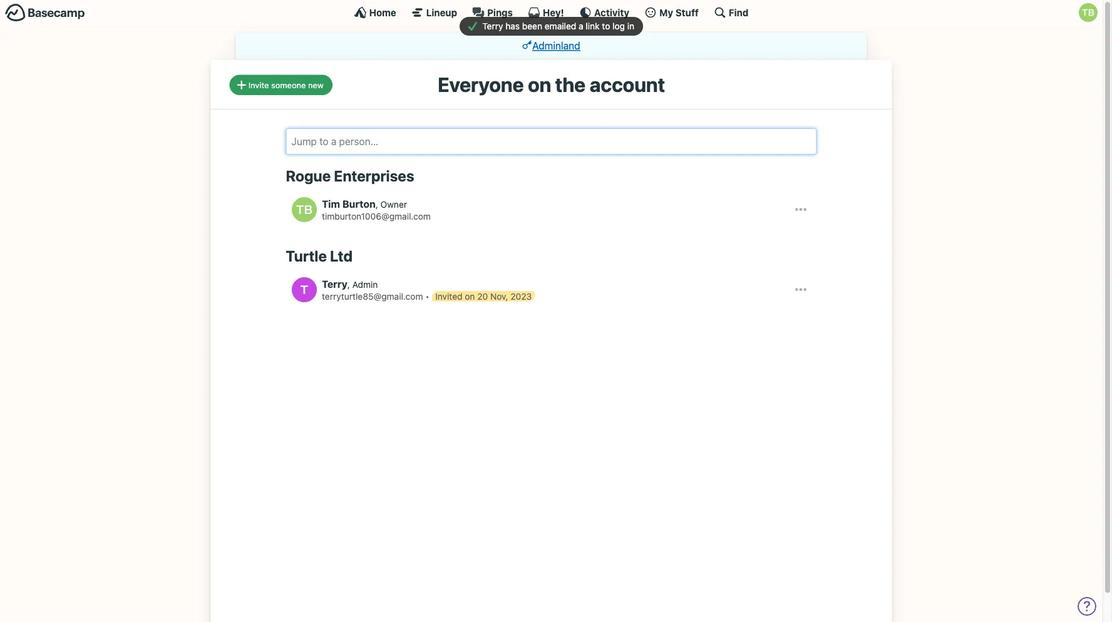 Task type: vqa. For each thing, say whether or not it's contained in the screenshot.
Stay On Top Of The Work link
no



Task type: describe. For each thing, give the bounding box(es) containing it.
terry has been emailed a link to log in alert
[[0, 17, 1103, 36]]

activity
[[594, 7, 630, 18]]

invite someone new
[[249, 80, 324, 90]]

to
[[602, 21, 610, 31]]

enterprises
[[334, 167, 414, 185]]

terry for terry has been emailed a link to log in
[[482, 21, 503, 31]]

home link
[[354, 6, 396, 19]]

lineup
[[426, 7, 457, 18]]

home
[[369, 7, 396, 18]]

new
[[308, 80, 324, 90]]

admin
[[352, 279, 378, 290]]

terry has been emailed a link to log in
[[480, 21, 635, 31]]

a
[[579, 21, 584, 31]]

pings
[[487, 7, 513, 18]]

20
[[477, 291, 488, 302]]

hey! button
[[528, 6, 564, 19]]

account
[[590, 72, 665, 96]]

, inside the tim burton , owner timburton1006@gmail.com
[[376, 199, 378, 210]]

stuff
[[676, 7, 699, 18]]

terryturtle85@gmail.com
[[322, 291, 423, 302]]

turtle ltd group
[[286, 247, 817, 309]]

rogue enterprises
[[286, 167, 414, 185]]

tim burton , owner timburton1006@gmail.com
[[322, 198, 431, 221]]

ltd
[[330, 247, 353, 265]]

tim burton image
[[1079, 3, 1098, 22]]

terry option
[[286, 272, 817, 309]]

on inside 'terry , admin terryturtle85@gmail.com • invited on 20 nov, 2023'
[[465, 291, 475, 302]]

link
[[586, 21, 600, 31]]

in
[[627, 21, 635, 31]]



Task type: locate. For each thing, give the bounding box(es) containing it.
on
[[528, 72, 551, 96], [465, 291, 475, 302]]

the
[[555, 72, 586, 96]]

turtle
[[286, 247, 327, 265]]

has
[[506, 21, 520, 31]]

owner
[[381, 199, 407, 210]]

hey!
[[543, 7, 564, 18]]

tim
[[322, 198, 340, 210]]

1 vertical spatial terry
[[322, 278, 348, 290]]

0 horizontal spatial ,
[[348, 279, 350, 290]]

burton
[[343, 198, 376, 210]]

lineup link
[[411, 6, 457, 19]]

1 horizontal spatial terry
[[482, 21, 503, 31]]

activity link
[[579, 6, 630, 19]]

my
[[660, 7, 673, 18]]

, up timburton1006@gmail.com
[[376, 199, 378, 210]]

1 vertical spatial on
[[465, 291, 475, 302]]

, left admin
[[348, 279, 350, 290]]

on left the 20 at the top left of the page
[[465, 291, 475, 302]]

0 horizontal spatial terry
[[322, 278, 348, 290]]

switch accounts image
[[5, 3, 85, 23]]

terry, admin at turtle ltd image
[[292, 278, 317, 303]]

turtle ltd
[[286, 247, 353, 265]]

•
[[425, 291, 430, 302]]

terry down 'ltd'
[[322, 278, 348, 290]]

been
[[522, 21, 542, 31]]

adminland link
[[523, 40, 580, 52]]

1 horizontal spatial ,
[[376, 199, 378, 210]]

,
[[376, 199, 378, 210], [348, 279, 350, 290]]

terry inside 'terry , admin terryturtle85@gmail.com • invited on 20 nov, 2023'
[[322, 278, 348, 290]]

main element
[[0, 0, 1103, 24]]

everyone on the account
[[438, 72, 665, 96]]

tim burton, owner at rogue enterprises image
[[292, 197, 317, 222]]

log
[[613, 21, 625, 31]]

terry , admin terryturtle85@gmail.com • invited on 20 nov, 2023
[[322, 278, 532, 302]]

0 vertical spatial terry
[[482, 21, 503, 31]]

tim burton option
[[286, 191, 817, 228]]

my stuff button
[[645, 6, 699, 19]]

rogue enterprises group
[[286, 167, 817, 228]]

someone
[[271, 80, 306, 90]]

terry for terry , admin terryturtle85@gmail.com • invited on 20 nov, 2023
[[322, 278, 348, 290]]

terry down the pings popup button
[[482, 21, 503, 31]]

pings button
[[472, 6, 513, 19]]

invited
[[436, 291, 463, 302]]

find button
[[714, 6, 749, 19]]

on left the
[[528, 72, 551, 96]]

adminland
[[533, 40, 580, 52]]

0 vertical spatial on
[[528, 72, 551, 96]]

invite
[[249, 80, 269, 90]]

rogue
[[286, 167, 331, 185]]

1 vertical spatial ,
[[348, 279, 350, 290]]

0 horizontal spatial on
[[465, 291, 475, 302]]

terry inside alert
[[482, 21, 503, 31]]

timburton1006@gmail.com
[[322, 211, 431, 221]]

nov,
[[490, 291, 508, 302]]

2023
[[511, 291, 532, 302]]

everyone
[[438, 72, 524, 96]]

Jump to a person… text field
[[286, 128, 817, 155]]

my stuff
[[660, 7, 699, 18]]

0 vertical spatial ,
[[376, 199, 378, 210]]

1 horizontal spatial on
[[528, 72, 551, 96]]

terry
[[482, 21, 503, 31], [322, 278, 348, 290]]

invite someone new link
[[230, 75, 332, 95]]

find
[[729, 7, 749, 18]]

, inside 'terry , admin terryturtle85@gmail.com • invited on 20 nov, 2023'
[[348, 279, 350, 290]]

emailed
[[545, 21, 576, 31]]



